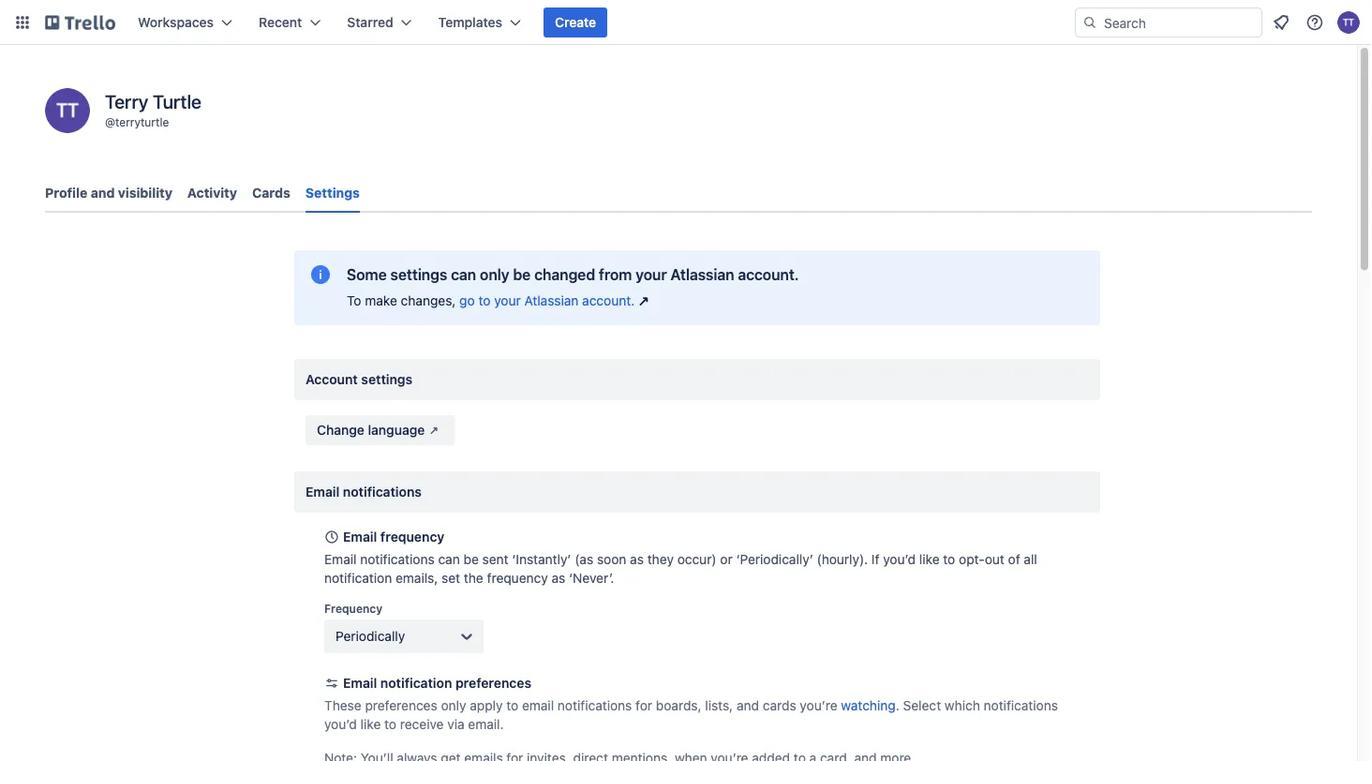 Task type: vqa. For each thing, say whether or not it's contained in the screenshot.
Open information menu icon
yes



Task type: locate. For each thing, give the bounding box(es) containing it.
0 vertical spatial as
[[630, 552, 644, 567]]

0 vertical spatial frequency
[[381, 529, 445, 545]]

frequency inside the 'email notifications can be sent 'instantly' (as soon as they occur) or 'periodically' (hourly). if you'd like to opt-out of all notification emails, set the frequency as 'never'.'
[[487, 570, 548, 586]]

recent
[[259, 15, 302, 30]]

1 horizontal spatial like
[[920, 552, 940, 567]]

terry turtle (terryturtle) image
[[1338, 11, 1360, 34], [45, 88, 90, 133]]

the
[[464, 570, 484, 586]]

0 vertical spatial be
[[513, 266, 531, 284]]

changed
[[534, 266, 595, 284]]

frequency
[[381, 529, 445, 545], [487, 570, 548, 586]]

1 horizontal spatial you'd
[[883, 552, 916, 567]]

'periodically'
[[736, 552, 814, 567]]

1 vertical spatial preferences
[[365, 698, 438, 713]]

you'd inside the . select which notifications you'd like to receive via email.
[[324, 717, 357, 732]]

account.
[[738, 266, 799, 284], [582, 293, 635, 308]]

email notifications
[[306, 484, 422, 500]]

set
[[442, 570, 460, 586]]

notification up receive on the left of page
[[381, 675, 452, 691]]

only up via
[[441, 698, 466, 713]]

notifications inside the 'email notifications can be sent 'instantly' (as soon as they occur) or 'periodically' (hourly). if you'd like to opt-out of all notification emails, set the frequency as 'never'.'
[[360, 552, 435, 567]]

1 vertical spatial atlassian
[[525, 293, 579, 308]]

notification up frequency
[[324, 570, 392, 586]]

and
[[91, 185, 115, 201], [737, 698, 759, 713]]

go
[[460, 293, 475, 308]]

notification
[[324, 570, 392, 586], [381, 675, 452, 691]]

you'd right if
[[883, 552, 916, 567]]

0 notifications image
[[1270, 11, 1293, 34]]

search image
[[1083, 15, 1098, 30]]

'instantly'
[[512, 552, 571, 567]]

email up these
[[343, 675, 377, 691]]

notifications
[[343, 484, 422, 500], [360, 552, 435, 567], [558, 698, 632, 713], [984, 698, 1058, 713]]

as
[[630, 552, 644, 567], [552, 570, 566, 586]]

0 vertical spatial preferences
[[456, 675, 532, 691]]

settings up change language link
[[361, 372, 413, 387]]

1 horizontal spatial preferences
[[456, 675, 532, 691]]

1 vertical spatial be
[[464, 552, 479, 567]]

0 vertical spatial settings
[[391, 266, 447, 284]]

only up go to your atlassian account.
[[480, 266, 510, 284]]

settings
[[305, 185, 360, 201]]

email down change
[[306, 484, 340, 500]]

preferences up receive on the left of page
[[365, 698, 438, 713]]

0 horizontal spatial your
[[494, 293, 521, 308]]

0 vertical spatial you'd
[[883, 552, 916, 567]]

settings
[[391, 266, 447, 284], [361, 372, 413, 387]]

all
[[1024, 552, 1038, 567]]

@
[[105, 115, 115, 128]]

1 horizontal spatial atlassian
[[671, 266, 735, 284]]

notifications inside the . select which notifications you'd like to receive via email.
[[984, 698, 1058, 713]]

recent button
[[248, 8, 332, 38]]

notification inside the 'email notifications can be sent 'instantly' (as soon as they occur) or 'periodically' (hourly). if you'd like to opt-out of all notification emails, set the frequency as 'never'.'
[[324, 570, 392, 586]]

watching link
[[841, 698, 896, 713]]

to inside the . select which notifications you'd like to receive via email.
[[384, 717, 397, 732]]

cards link
[[252, 176, 290, 210]]

settings up changes,
[[391, 266, 447, 284]]

can for notifications
[[438, 552, 460, 567]]

be up go to your atlassian account.
[[513, 266, 531, 284]]

like
[[920, 552, 940, 567], [361, 717, 381, 732]]

1 vertical spatial settings
[[361, 372, 413, 387]]

be
[[513, 266, 531, 284], [464, 552, 479, 567]]

0 vertical spatial and
[[91, 185, 115, 201]]

only
[[480, 266, 510, 284], [441, 698, 466, 713]]

change language link
[[306, 415, 455, 445]]

0 vertical spatial your
[[636, 266, 667, 284]]

0 horizontal spatial be
[[464, 552, 479, 567]]

preferences
[[456, 675, 532, 691], [365, 698, 438, 713]]

your right go at the left top of the page
[[494, 293, 521, 308]]

terry turtle (terryturtle) image left @
[[45, 88, 90, 133]]

0 horizontal spatial as
[[552, 570, 566, 586]]

1 horizontal spatial terry turtle (terryturtle) image
[[1338, 11, 1360, 34]]

0 vertical spatial terry turtle (terryturtle) image
[[1338, 11, 1360, 34]]

email inside the 'email notifications can be sent 'instantly' (as soon as they occur) or 'periodically' (hourly). if you'd like to opt-out of all notification emails, set the frequency as 'never'.'
[[324, 552, 357, 567]]

workspaces button
[[127, 8, 244, 38]]

email down email notifications
[[343, 529, 377, 545]]

terry
[[105, 90, 148, 112]]

1 vertical spatial like
[[361, 717, 381, 732]]

terry turtle (terryturtle) image right the open information menu icon
[[1338, 11, 1360, 34]]

email for email notifications can be sent 'instantly' (as soon as they occur) or 'periodically' (hourly). if you'd like to opt-out of all notification emails, set the frequency as 'never'.
[[324, 552, 357, 567]]

0 vertical spatial notification
[[324, 570, 392, 586]]

cards
[[763, 698, 797, 713]]

like inside the 'email notifications can be sent 'instantly' (as soon as they occur) or 'periodically' (hourly). if you'd like to opt-out of all notification emails, set the frequency as 'never'.'
[[920, 552, 940, 567]]

0 vertical spatial like
[[920, 552, 940, 567]]

frequency up emails,
[[381, 529, 445, 545]]

account settings
[[306, 372, 413, 387]]

1 vertical spatial account.
[[582, 293, 635, 308]]

change
[[317, 422, 365, 438]]

some
[[347, 266, 387, 284]]

boards,
[[656, 698, 702, 713]]

you'd down these
[[324, 717, 357, 732]]

out
[[985, 552, 1005, 567]]

notifications right the which
[[984, 698, 1058, 713]]

to left opt-
[[943, 552, 956, 567]]

1 vertical spatial terry turtle (terryturtle) image
[[45, 88, 90, 133]]

starred
[[347, 15, 393, 30]]

visibility
[[118, 185, 172, 201]]

0 horizontal spatial account.
[[582, 293, 635, 308]]

1 horizontal spatial as
[[630, 552, 644, 567]]

notifications down email frequency on the left of page
[[360, 552, 435, 567]]

activity link
[[187, 176, 237, 210]]

1 horizontal spatial frequency
[[487, 570, 548, 586]]

preferences up apply
[[456, 675, 532, 691]]

templates button
[[427, 8, 533, 38]]

0 horizontal spatial like
[[361, 717, 381, 732]]

sent
[[482, 552, 509, 567]]

0 horizontal spatial you'd
[[324, 717, 357, 732]]

apply
[[470, 698, 503, 713]]

emails,
[[396, 570, 438, 586]]

go to your atlassian account.
[[460, 293, 635, 308]]

1 vertical spatial frequency
[[487, 570, 548, 586]]

atlassian down changed at the left top of page
[[525, 293, 579, 308]]

1 horizontal spatial only
[[480, 266, 510, 284]]

periodically
[[336, 629, 405, 644]]

as down the 'instantly'
[[552, 570, 566, 586]]

your right the from
[[636, 266, 667, 284]]

your
[[636, 266, 667, 284], [494, 293, 521, 308]]

or
[[720, 552, 733, 567]]

1 horizontal spatial your
[[636, 266, 667, 284]]

0 vertical spatial can
[[451, 266, 476, 284]]

0 horizontal spatial atlassian
[[525, 293, 579, 308]]

frequency down sent
[[487, 570, 548, 586]]

can
[[451, 266, 476, 284], [438, 552, 460, 567]]

can inside the 'email notifications can be sent 'instantly' (as soon as they occur) or 'periodically' (hourly). if you'd like to opt-out of all notification emails, set the frequency as 'never'.'
[[438, 552, 460, 567]]

settings for some
[[391, 266, 447, 284]]

1 vertical spatial you'd
[[324, 717, 357, 732]]

like down these
[[361, 717, 381, 732]]

atlassian
[[671, 266, 735, 284], [525, 293, 579, 308]]

1 vertical spatial your
[[494, 293, 521, 308]]

soon
[[597, 552, 627, 567]]

you're
[[800, 698, 838, 713]]

profile
[[45, 185, 87, 201]]

to left receive on the left of page
[[384, 717, 397, 732]]

1 horizontal spatial and
[[737, 698, 759, 713]]

to
[[479, 293, 491, 308], [943, 552, 956, 567], [506, 698, 519, 713], [384, 717, 397, 732]]

can up set
[[438, 552, 460, 567]]

sm image
[[425, 421, 444, 440]]

0 horizontal spatial only
[[441, 698, 466, 713]]

be up the
[[464, 552, 479, 567]]

0 vertical spatial only
[[480, 266, 510, 284]]

settings link
[[305, 176, 360, 213]]

and right 'lists,'
[[737, 698, 759, 713]]

atlassian right the from
[[671, 266, 735, 284]]

Search field
[[1098, 8, 1262, 37]]

profile and visibility
[[45, 185, 172, 201]]

like left opt-
[[920, 552, 940, 567]]

1 vertical spatial can
[[438, 552, 460, 567]]

you'd
[[883, 552, 916, 567], [324, 717, 357, 732]]

1 horizontal spatial account.
[[738, 266, 799, 284]]

email up frequency
[[324, 552, 357, 567]]

can up go at the left top of the page
[[451, 266, 476, 284]]

and right "profile"
[[91, 185, 115, 201]]

as left they
[[630, 552, 644, 567]]

changes,
[[401, 293, 456, 308]]

be inside the 'email notifications can be sent 'instantly' (as soon as they occur) or 'periodically' (hourly). if you'd like to opt-out of all notification emails, set the frequency as 'never'.'
[[464, 552, 479, 567]]

back to home image
[[45, 8, 115, 38]]

change language
[[317, 422, 425, 438]]

email
[[306, 484, 340, 500], [343, 529, 377, 545], [324, 552, 357, 567], [343, 675, 377, 691]]

0 horizontal spatial frequency
[[381, 529, 445, 545]]

account
[[306, 372, 358, 387]]

templates
[[438, 15, 503, 30]]

some settings can only be changed from your atlassian account.
[[347, 266, 799, 284]]



Task type: describe. For each thing, give the bounding box(es) containing it.
'never'.
[[569, 570, 614, 586]]

terry turtle (terryturtle) image inside primary element
[[1338, 11, 1360, 34]]

1 vertical spatial notification
[[381, 675, 452, 691]]

1 vertical spatial as
[[552, 570, 566, 586]]

select
[[903, 698, 941, 713]]

.
[[896, 698, 900, 713]]

0 vertical spatial atlassian
[[671, 266, 735, 284]]

frequency
[[324, 602, 383, 615]]

notifications left for
[[558, 698, 632, 713]]

activity
[[187, 185, 237, 201]]

open information menu image
[[1306, 13, 1325, 32]]

go to your atlassian account. link
[[460, 292, 654, 310]]

0 vertical spatial account.
[[738, 266, 799, 284]]

email for email frequency
[[343, 529, 377, 545]]

0 horizontal spatial and
[[91, 185, 115, 201]]

notifications up email frequency on the left of page
[[343, 484, 422, 500]]

to inside the 'email notifications can be sent 'instantly' (as soon as they occur) or 'periodically' (hourly). if you'd like to opt-out of all notification emails, set the frequency as 'never'.'
[[943, 552, 956, 567]]

0 horizontal spatial preferences
[[365, 698, 438, 713]]

0 horizontal spatial terry turtle (terryturtle) image
[[45, 88, 90, 133]]

via
[[447, 717, 465, 732]]

account. inside go to your atlassian account. link
[[582, 293, 635, 308]]

if
[[872, 552, 880, 567]]

of
[[1008, 552, 1021, 567]]

receive
[[400, 717, 444, 732]]

email notifications can be sent 'instantly' (as soon as they occur) or 'periodically' (hourly). if you'd like to opt-out of all notification emails, set the frequency as 'never'.
[[324, 552, 1038, 586]]

email for email notifications
[[306, 484, 340, 500]]

email.
[[468, 717, 504, 732]]

1 horizontal spatial be
[[513, 266, 531, 284]]

email
[[522, 698, 554, 713]]

to make changes,
[[347, 293, 460, 308]]

can for settings
[[451, 266, 476, 284]]

1 vertical spatial and
[[737, 698, 759, 713]]

email for email notification preferences
[[343, 675, 377, 691]]

make
[[365, 293, 397, 308]]

to right go at the left top of the page
[[479, 293, 491, 308]]

opt-
[[959, 552, 985, 567]]

these
[[324, 698, 362, 713]]

cards
[[252, 185, 290, 201]]

turtle
[[153, 90, 202, 112]]

settings for account
[[361, 372, 413, 387]]

1 vertical spatial only
[[441, 698, 466, 713]]

workspaces
[[138, 15, 214, 30]]

starred button
[[336, 8, 423, 38]]

terryturtle
[[115, 115, 169, 128]]

lists,
[[705, 698, 733, 713]]

they
[[648, 552, 674, 567]]

. select which notifications you'd like to receive via email.
[[324, 698, 1058, 732]]

you'd inside the 'email notifications can be sent 'instantly' (as soon as they occur) or 'periodically' (hourly). if you'd like to opt-out of all notification emails, set the frequency as 'never'.'
[[883, 552, 916, 567]]

language
[[368, 422, 425, 438]]

primary element
[[0, 0, 1372, 45]]

occur)
[[678, 552, 717, 567]]

(as
[[575, 552, 594, 567]]

which
[[945, 698, 980, 713]]

from
[[599, 266, 632, 284]]

for
[[636, 698, 653, 713]]

watching
[[841, 698, 896, 713]]

profile and visibility link
[[45, 176, 172, 210]]

to
[[347, 293, 361, 308]]

to left email
[[506, 698, 519, 713]]

(hourly).
[[817, 552, 868, 567]]

like inside the . select which notifications you'd like to receive via email.
[[361, 717, 381, 732]]

email frequency
[[343, 529, 445, 545]]

email notification preferences
[[343, 675, 532, 691]]

these preferences only apply to email notifications for boards, lists, and cards you're watching
[[324, 698, 896, 713]]

create button
[[544, 8, 608, 38]]

terry turtle @ terryturtle
[[105, 90, 202, 128]]

create
[[555, 15, 596, 30]]



